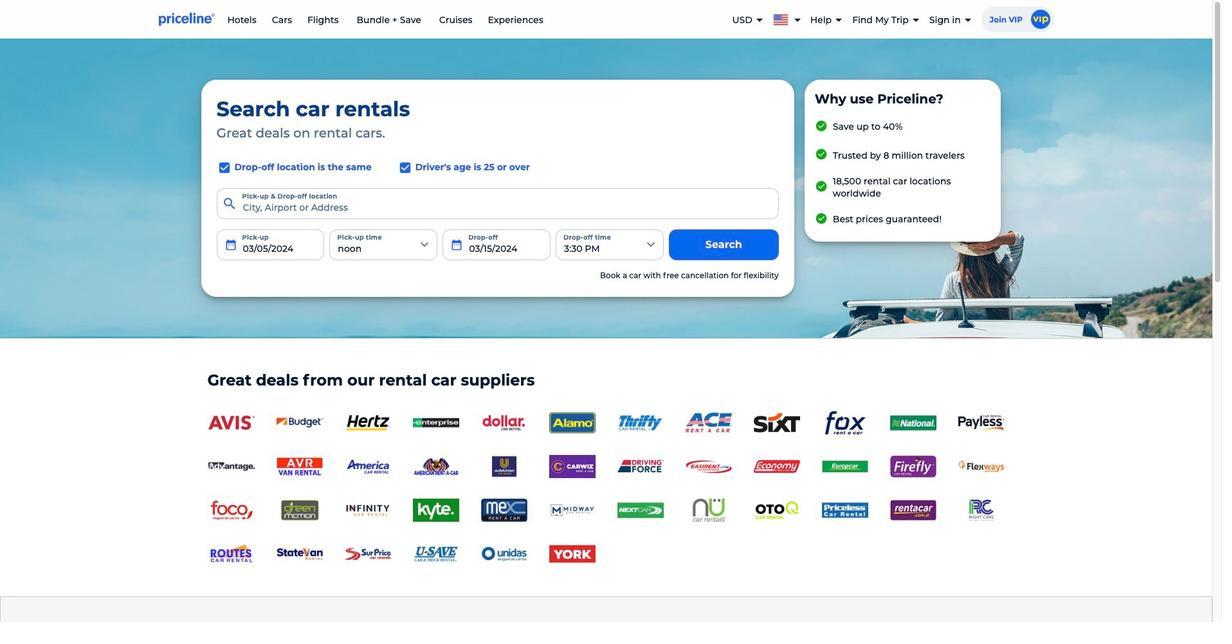 Task type: locate. For each thing, give the bounding box(es) containing it.
american image
[[413, 456, 459, 479]]

nü image
[[686, 499, 732, 523]]

payless image
[[958, 415, 1005, 432]]

hertz image
[[345, 412, 391, 435]]

thrifty image
[[617, 412, 664, 435]]

green motion image
[[276, 499, 323, 523]]

sixt image
[[754, 412, 800, 435]]

europcar image
[[822, 456, 868, 479]]

york image
[[549, 543, 595, 566]]

kyte image
[[413, 499, 459, 523]]

surprice image
[[345, 543, 391, 566]]

nextcar image
[[617, 499, 664, 523]]

foco image
[[208, 499, 254, 523]]

midway image
[[549, 499, 595, 523]]

state van rental image
[[276, 543, 323, 566]]

dollar image
[[481, 412, 527, 435]]

right cars image
[[958, 499, 1005, 523]]

routes image
[[208, 543, 254, 566]]



Task type: describe. For each thing, give the bounding box(es) containing it.
u save image
[[413, 543, 459, 566]]

Pick-up field
[[216, 230, 324, 260]]

driving force image
[[617, 456, 664, 479]]

flexways image
[[958, 456, 1005, 479]]

ace image
[[686, 412, 732, 435]]

national image
[[890, 412, 936, 435]]

easirent image
[[686, 456, 732, 479]]

carwiz image
[[549, 456, 595, 479]]

economy image
[[754, 456, 800, 479]]

rentacar image
[[890, 499, 936, 523]]

avis image
[[208, 412, 254, 435]]

calendar image
[[450, 239, 463, 251]]

unidas image
[[481, 543, 527, 566]]

City, Airport or Address text field
[[216, 188, 779, 219]]

alamo image
[[549, 412, 595, 435]]

Drop-off field
[[443, 230, 551, 260]]

otoq image
[[754, 499, 800, 523]]

advantage image
[[208, 456, 254, 479]]

mex image
[[481, 499, 527, 523]]

budget image
[[276, 412, 323, 435]]

firefly image
[[890, 456, 936, 479]]

vip badge icon image
[[1031, 10, 1050, 29]]

infinity image
[[345, 499, 391, 523]]

autounion image
[[481, 456, 527, 479]]

airport van rental image
[[276, 456, 323, 479]]

priceline.com home image
[[159, 12, 215, 26]]

enterprise image
[[413, 412, 459, 435]]

en us image
[[773, 12, 794, 25]]

fox image
[[822, 412, 868, 435]]

calendar image
[[224, 239, 237, 251]]

priceless image
[[822, 499, 868, 523]]

america car rental image
[[345, 456, 391, 479]]



Task type: vqa. For each thing, say whether or not it's contained in the screenshot.
Pick-up "field"
yes



